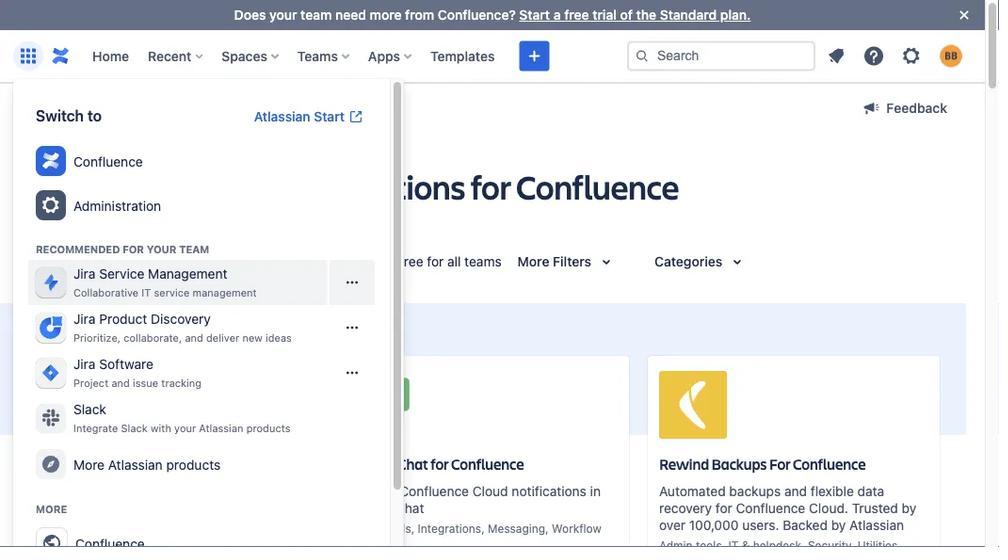 Task type: locate. For each thing, give the bounding box(es) containing it.
1 jira from the top
[[73, 266, 96, 281]]

0 horizontal spatial ,
[[411, 522, 415, 535]]

design
[[38, 505, 75, 518]]

1 vertical spatial google
[[349, 500, 392, 516]]

0 vertical spatial more
[[518, 254, 550, 269]]

recommended
[[36, 243, 120, 255]]

jira software options menu image
[[345, 365, 360, 380]]

noteworthy
[[103, 317, 203, 342]]

start down teams popup button
[[314, 109, 345, 124]]

1 horizontal spatial tools
[[385, 522, 411, 535]]

new and noteworthy apps
[[26, 317, 245, 342]]

0 horizontal spatial for
[[123, 243, 144, 255]]

0 vertical spatial slack
[[73, 402, 106, 417]]

templates
[[431, 48, 495, 64]]

receive
[[349, 484, 396, 499]]

admin
[[349, 522, 382, 535]]

confluence down google chat for confluence
[[400, 484, 469, 499]]

confluence up flexible
[[793, 454, 866, 474]]

0 vertical spatial your
[[269, 7, 297, 23]]

slack up integrate
[[73, 402, 106, 417]]

banner
[[0, 30, 985, 83]]

text
[[179, 484, 202, 499]]

trial
[[593, 7, 617, 23]]

0 vertical spatial jira
[[73, 266, 96, 281]]

jira inside jira service management collaborative it service management
[[73, 266, 96, 281]]

, left integrations
[[411, 522, 415, 535]]

more atlassian products
[[73, 457, 221, 472]]

0 vertical spatial apps
[[221, 101, 251, 117]]

confluence link down marketplace apps link
[[28, 139, 375, 184]]

more up generates
[[73, 457, 105, 472]]

for up service
[[123, 243, 144, 255]]

notifications
[[512, 484, 587, 499]]

1 vertical spatial apps
[[155, 164, 226, 209]]

create content image
[[523, 45, 546, 67]]

0 horizontal spatial start
[[314, 109, 345, 124]]

filters
[[553, 254, 592, 269]]

1 horizontal spatial by
[[902, 500, 917, 516]]

templates link
[[425, 41, 501, 71]]

slack
[[73, 402, 106, 417], [121, 422, 148, 434]]

does
[[234, 7, 266, 23]]

1 , from the left
[[411, 522, 415, 535]]

tools inside "receive confluence cloud notifications in google chat admin tools , integrations , messaging , workflow"
[[385, 522, 411, 535]]

discovery
[[151, 311, 211, 327]]

confluence up cloud
[[451, 454, 524, 474]]

0 vertical spatial products
[[246, 422, 291, 434]]

2 vertical spatial more
[[36, 503, 67, 515]]

2 horizontal spatial ,
[[545, 522, 549, 535]]

chat down "receive"
[[396, 500, 424, 516]]

switch to
[[36, 107, 102, 125]]

confluence link down confluence icon
[[26, 98, 120, 121]]

prioritize,
[[73, 332, 121, 344]]

start left a
[[519, 7, 550, 23]]

Search field
[[627, 41, 816, 71]]

1 horizontal spatial your
[[269, 7, 297, 23]]

cloud.
[[809, 500, 849, 516]]

products up the text
[[166, 457, 221, 472]]

google down "receive"
[[349, 500, 392, 516]]

by down cloud.
[[832, 517, 846, 533]]

jira up prioritize,
[[73, 311, 96, 327]]

1 horizontal spatial start
[[519, 7, 550, 23]]

chat down google chat for confluence image
[[398, 454, 428, 474]]

generates
[[38, 484, 100, 499]]

apps down management
[[206, 317, 245, 342]]

1 vertical spatial confluence link
[[28, 139, 375, 184]]

settings image
[[40, 194, 62, 217]]

lorem ipsum
[[38, 454, 122, 474]]

1 vertical spatial products
[[166, 457, 221, 472]]

more for more atlassian products
[[73, 457, 105, 472]]

context icon image
[[26, 98, 49, 121], [26, 98, 49, 121]]

receive confluence cloud notifications in google chat admin tools , integrations , messaging , workflow
[[349, 484, 602, 535]]

apps
[[368, 48, 400, 64]]

home link
[[87, 41, 135, 71]]

teams
[[298, 48, 338, 64]]

more atlassian products link
[[28, 442, 375, 487]]

by
[[902, 500, 917, 516], [832, 517, 846, 533]]

tools down generates
[[78, 505, 104, 518]]

and down discovery on the left bottom of page
[[185, 332, 203, 344]]

2 horizontal spatial more
[[518, 254, 550, 269]]

rewind backups for confluence image
[[659, 371, 727, 439]]

1 vertical spatial tools
[[385, 522, 411, 535]]

0 vertical spatial google
[[349, 454, 395, 474]]

jira down 'recommended'
[[73, 266, 96, 281]]

a
[[554, 7, 561, 23]]

and up backed
[[785, 484, 807, 499]]

1 vertical spatial chat
[[396, 500, 424, 516]]

0 horizontal spatial by
[[832, 517, 846, 533]]

100,000
[[689, 517, 739, 533]]

integrate
[[73, 422, 118, 434]]

1 vertical spatial jira
[[73, 311, 96, 327]]

administration
[[73, 198, 161, 213]]

your left team
[[269, 7, 297, 23]]

apps down spaces
[[221, 101, 251, 117]]

confluence link
[[26, 98, 120, 121], [28, 139, 375, 184]]

automated
[[659, 484, 726, 499]]

more left 'filters'
[[518, 254, 550, 269]]

tools inside generates placeholder text design tools
[[78, 505, 104, 518]]

for
[[471, 164, 511, 209], [427, 254, 444, 269], [431, 454, 449, 474], [716, 500, 733, 516]]

1 vertical spatial start
[[314, 109, 345, 124]]

0 horizontal spatial more
[[36, 503, 67, 515]]

1 vertical spatial your
[[174, 422, 196, 434]]

feedback button
[[849, 93, 959, 123]]

the
[[636, 7, 657, 23]]

0 vertical spatial for
[[123, 243, 144, 255]]

apps up the team
[[155, 164, 226, 209]]

jira for jira service management
[[73, 266, 96, 281]]

0 horizontal spatial your
[[174, 422, 196, 434]]

new
[[26, 317, 66, 342]]

, left the messaging
[[481, 522, 485, 535]]

notification icon image
[[825, 45, 848, 67]]

it
[[142, 287, 151, 299]]

integrations
[[292, 164, 465, 209]]

recent
[[148, 48, 192, 64]]

google up "receive"
[[349, 454, 395, 474]]

google inside "receive confluence cloud notifications in google chat admin tools , integrations , messaging , workflow"
[[349, 500, 392, 516]]

by right trusted
[[902, 500, 917, 516]]

jira inside jira product discovery prioritize, collaborate, and deliver new ideas
[[73, 311, 96, 327]]

1 horizontal spatial for
[[769, 454, 791, 474]]

automated backups and flexible data recovery for confluence cloud. trusted by over 100,000 users. backed by atlassian
[[659, 484, 917, 533]]

new
[[242, 332, 263, 344]]

apps button
[[363, 41, 419, 71]]

for up 100,000
[[716, 500, 733, 516]]

1 vertical spatial more
[[73, 457, 105, 472]]

1 horizontal spatial ,
[[481, 522, 485, 535]]

for inside automated backups and flexible data recovery for confluence cloud. trusted by over 100,000 users. backed by atlassian
[[716, 500, 733, 516]]

tracking
[[161, 377, 202, 389]]

confluence inside "receive confluence cloud notifications in google chat admin tools , integrations , messaging , workflow"
[[400, 484, 469, 499]]

0 horizontal spatial slack
[[73, 402, 106, 417]]

recovery
[[659, 500, 712, 516]]

products up the "more atlassian products" link
[[246, 422, 291, 434]]

more filters
[[518, 254, 592, 269]]

3 jira from the top
[[73, 356, 96, 372]]

0 vertical spatial chat
[[398, 454, 428, 474]]

messaging
[[488, 522, 545, 535]]

confluence image
[[49, 45, 72, 67]]

1 vertical spatial slack
[[121, 422, 148, 434]]

more down generates
[[36, 503, 67, 515]]

0 vertical spatial by
[[902, 500, 917, 516]]

Search for apps field
[[30, 245, 258, 279]]

2 vertical spatial jira
[[73, 356, 96, 372]]

issue
[[133, 377, 158, 389]]

apps
[[221, 101, 251, 117], [155, 164, 226, 209], [206, 317, 245, 342]]

confluence up users. in the bottom right of the page
[[736, 500, 806, 516]]

2 jira from the top
[[73, 311, 96, 327]]

slack left with
[[121, 422, 148, 434]]

for
[[123, 243, 144, 255], [769, 454, 791, 474]]

atlassian start
[[254, 109, 345, 124]]

1 horizontal spatial products
[[246, 422, 291, 434]]

confluence up 'filters'
[[516, 164, 679, 209]]

, left workflow
[[545, 522, 549, 535]]

home
[[92, 48, 129, 64]]

jira up project
[[73, 356, 96, 372]]

and inside jira product discovery prioritize, collaborate, and deliver new ideas
[[185, 332, 203, 344]]

teams button
[[292, 41, 357, 71]]

0 vertical spatial tools
[[78, 505, 104, 518]]

switch
[[36, 107, 84, 125]]

marketplace apps
[[143, 101, 251, 117]]

0 horizontal spatial tools
[[78, 505, 104, 518]]

1 horizontal spatial more
[[73, 457, 105, 472]]

,
[[411, 522, 415, 535], [481, 522, 485, 535], [545, 522, 549, 535]]

google
[[349, 454, 395, 474], [349, 500, 392, 516]]

tools
[[78, 505, 104, 518], [385, 522, 411, 535]]

feedback
[[887, 100, 948, 116]]

2 google from the top
[[349, 500, 392, 516]]

standard
[[660, 7, 717, 23]]

0 vertical spatial start
[[519, 7, 550, 23]]

atlassian down trusted
[[850, 517, 904, 533]]

92 install s
[[253, 533, 307, 547]]

confluence
[[51, 101, 120, 117], [73, 154, 143, 169], [516, 164, 679, 209], [451, 454, 524, 474], [793, 454, 866, 474], [400, 484, 469, 499], [736, 500, 806, 516]]

jira inside 'jira software project and issue tracking'
[[73, 356, 96, 372]]

for left all
[[427, 254, 444, 269]]

your right with
[[174, 422, 196, 434]]

jira
[[73, 266, 96, 281], [73, 311, 96, 327], [73, 356, 96, 372]]

and down software
[[112, 377, 130, 389]]

0 vertical spatial confluence link
[[26, 98, 120, 121]]

marketplace
[[143, 101, 218, 117]]

atlassian up placeholder in the bottom left of the page
[[108, 457, 163, 472]]

software
[[99, 356, 153, 372]]

backups
[[712, 454, 767, 474]]

tools right the admin
[[385, 522, 411, 535]]

workflow
[[552, 522, 602, 535]]

chat inside "receive confluence cloud notifications in google chat admin tools , integrations , messaging , workflow"
[[396, 500, 424, 516]]

for up 'backups'
[[769, 454, 791, 474]]

atlassian up the "more atlassian products" link
[[199, 422, 243, 434]]



Task type: describe. For each thing, give the bounding box(es) containing it.
atlassian inside slack integrate slack with your atlassian products
[[199, 422, 243, 434]]

ipsum
[[81, 454, 122, 474]]

free
[[564, 7, 589, 23]]

jira product discovery options menu image
[[345, 320, 360, 335]]

start a free trial of the standard plan. link
[[519, 7, 751, 23]]

jira for jira product discovery
[[73, 311, 96, 327]]

integrations
[[418, 522, 481, 535]]

over
[[659, 517, 686, 533]]

lorem
[[38, 454, 79, 474]]

trusted
[[852, 500, 898, 516]]

management
[[193, 287, 257, 299]]

search image
[[635, 49, 650, 64]]

ideas
[[266, 332, 292, 344]]

1 vertical spatial by
[[832, 517, 846, 533]]

and down atlassian start
[[231, 164, 286, 209]]

atlassian down spaces popup button
[[254, 109, 310, 124]]

1 horizontal spatial slack
[[121, 422, 148, 434]]

rewind
[[659, 454, 709, 474]]

slack integrate slack with your atlassian products
[[73, 402, 291, 434]]

service
[[154, 287, 190, 299]]

and inside 'jira software project and issue tracking'
[[112, 377, 130, 389]]

banner containing home
[[0, 30, 985, 83]]

collaborative
[[73, 287, 139, 299]]

more for more filters
[[518, 254, 550, 269]]

users.
[[742, 517, 779, 533]]

your profile and preferences image
[[940, 45, 963, 67]]

2 , from the left
[[481, 522, 485, 535]]

close image
[[953, 4, 976, 26]]

92
[[253, 533, 267, 547]]

management
[[148, 266, 227, 281]]

discover
[[26, 164, 150, 209]]

data
[[858, 484, 885, 499]]

backups
[[729, 484, 781, 499]]

does your team need more from confluence? start a free trial of the standard plan.
[[234, 7, 751, 23]]

1 google from the top
[[349, 454, 395, 474]]

spaces
[[222, 48, 267, 64]]

categories
[[655, 254, 723, 269]]

and inside automated backups and flexible data recovery for confluence cloud. trusted by over 100,000 users. backed by atlassian
[[785, 484, 807, 499]]

help icon image
[[863, 45, 885, 67]]

jira service management options menu image
[[345, 275, 360, 290]]

more
[[370, 7, 402, 23]]

service
[[99, 266, 144, 281]]

from
[[405, 7, 434, 23]]

atlassian inside automated backups and flexible data recovery for confluence cloud. trusted by over 100,000 users. backed by atlassian
[[850, 517, 904, 533]]

marketplace apps link
[[143, 98, 251, 121]]

appswitcher icon image
[[17, 45, 40, 67]]

need
[[335, 7, 366, 23]]

deliver
[[206, 332, 239, 344]]

generates placeholder text design tools
[[38, 484, 202, 518]]

all
[[447, 254, 461, 269]]

confluence inside automated backups and flexible data recovery for confluence cloud. trusted by over 100,000 users. backed by atlassian
[[736, 500, 806, 516]]

jira product discovery prioritize, collaborate, and deliver new ideas
[[73, 311, 292, 344]]

plan.
[[720, 7, 751, 23]]

product
[[99, 311, 147, 327]]

project
[[73, 377, 109, 389]]

cloud
[[473, 484, 508, 499]]

for up "receive confluence cloud notifications in google chat admin tools , integrations , messaging , workflow"
[[431, 454, 449, 474]]

1 vertical spatial for
[[769, 454, 791, 474]]

global element
[[11, 30, 627, 82]]

confluence up administration
[[73, 154, 143, 169]]

confluence down home link
[[51, 101, 120, 117]]

install
[[270, 533, 301, 547]]

free for all teams
[[397, 254, 502, 269]]

administration link
[[28, 184, 375, 228]]

your inside slack integrate slack with your atlassian products
[[174, 422, 196, 434]]

0 horizontal spatial products
[[166, 457, 221, 472]]

jira for jira software
[[73, 356, 96, 372]]

google chat for confluence
[[349, 454, 524, 474]]

apps for discover
[[155, 164, 226, 209]]

team
[[301, 7, 332, 23]]

products inside slack integrate slack with your atlassian products
[[246, 422, 291, 434]]

2 vertical spatial apps
[[206, 317, 245, 342]]

discover apps and integrations for confluence
[[26, 164, 679, 209]]

to
[[87, 107, 102, 125]]

free
[[397, 254, 423, 269]]

of
[[620, 7, 633, 23]]

google chat for confluence image
[[349, 371, 416, 439]]

flexible
[[811, 484, 854, 499]]

collaborate,
[[124, 332, 182, 344]]

teams
[[465, 254, 502, 269]]

confluence image
[[49, 45, 72, 67]]

your
[[147, 243, 177, 255]]

settings icon image
[[900, 45, 923, 67]]

atlassian start link
[[243, 102, 375, 132]]

in
[[590, 484, 601, 499]]

lorem ipsum image
[[38, 371, 105, 439]]

backed
[[783, 517, 828, 533]]

spaces button
[[216, 41, 286, 71]]

with
[[151, 422, 171, 434]]

s
[[301, 533, 307, 547]]

apps for marketplace
[[221, 101, 251, 117]]

and right new on the bottom left of the page
[[69, 317, 100, 342]]

for up 'teams' at the top of page
[[471, 164, 511, 209]]

3 , from the left
[[545, 522, 549, 535]]

recent button
[[142, 41, 210, 71]]

team
[[179, 243, 209, 255]]



Task type: vqa. For each thing, say whether or not it's contained in the screenshot.
the rightmost your
yes



